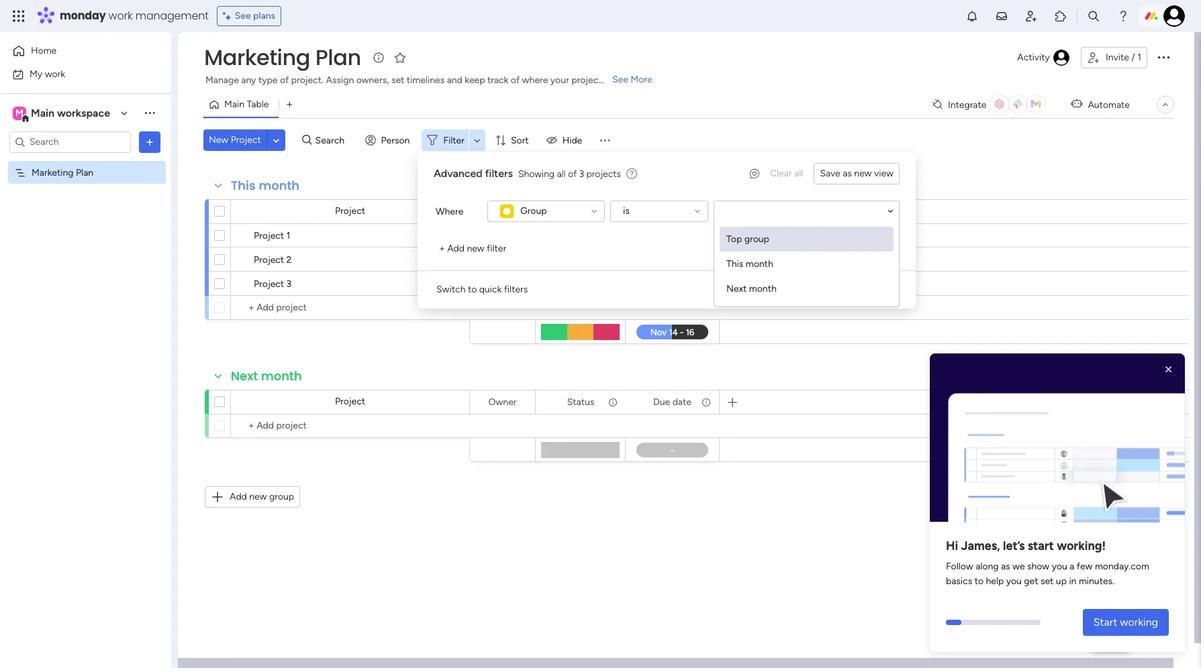 Task type: vqa. For each thing, say whether or not it's contained in the screenshot.
the left the Next
yes



Task type: describe. For each thing, give the bounding box(es) containing it.
see for see more
[[612, 74, 628, 85]]

see more
[[612, 74, 652, 85]]

start working
[[1094, 616, 1158, 629]]

1 vertical spatial this month
[[727, 259, 773, 270]]

collapse board header image
[[1160, 99, 1171, 110]]

plan inside list box
[[76, 167, 93, 178]]

add new group button
[[205, 487, 300, 508]]

monday.com
[[1095, 562, 1150, 573]]

any
[[241, 75, 256, 86]]

save as new view
[[820, 168, 894, 179]]

main table button
[[203, 94, 279, 116]]

my
[[30, 68, 42, 80]]

working
[[1120, 616, 1158, 629]]

close image
[[1162, 363, 1176, 377]]

a
[[1070, 562, 1075, 573]]

where
[[436, 206, 464, 217]]

Marketing Plan field
[[201, 42, 364, 73]]

2
[[286, 255, 292, 266]]

owners,
[[356, 75, 389, 86]]

2 status from the top
[[567, 397, 595, 408]]

automate
[[1088, 99, 1130, 110]]

clear all button
[[765, 163, 809, 185]]

basics
[[946, 576, 972, 588]]

advanced
[[434, 167, 483, 180]]

in
[[1069, 576, 1077, 588]]

timelines
[[407, 75, 445, 86]]

my work
[[30, 68, 65, 80]]

filter
[[443, 135, 465, 146]]

autopilot image
[[1071, 96, 1083, 113]]

few
[[1077, 562, 1093, 573]]

clear all
[[770, 168, 803, 179]]

stands.
[[604, 75, 634, 86]]

Search in workspace field
[[28, 134, 112, 150]]

0 vertical spatial marketing
[[204, 42, 310, 73]]

main for main table
[[224, 99, 244, 110]]

date
[[673, 397, 692, 408]]

new inside button
[[249, 492, 267, 503]]

james peterson image
[[1164, 5, 1185, 27]]

set inside follow along as we show you a few monday.com basics to help you get set up in minutes.
[[1041, 576, 1054, 588]]

new
[[209, 134, 228, 146]]

person
[[381, 135, 410, 146]]

+ Add project text field
[[238, 418, 463, 434]]

show board description image
[[371, 51, 387, 64]]

all inside 'advanced filters showing all of 3 projects'
[[557, 168, 566, 180]]

plans
[[253, 10, 275, 21]]

my work button
[[8, 63, 144, 85]]

options image
[[143, 135, 156, 149]]

1 horizontal spatial next month
[[727, 283, 777, 295]]

group inside button
[[269, 492, 294, 503]]

options image
[[1156, 49, 1172, 65]]

let's
[[1003, 539, 1025, 554]]

marketing plan inside list box
[[32, 167, 93, 178]]

minutes.
[[1079, 576, 1115, 588]]

start working button
[[1083, 610, 1169, 637]]

to inside follow along as we show you a few monday.com basics to help you get set up in minutes.
[[975, 576, 984, 588]]

v2 user feedback image
[[750, 167, 759, 181]]

This month field
[[228, 177, 303, 195]]

management
[[135, 8, 209, 24]]

help button
[[1087, 631, 1134, 653]]

this inside list box
[[727, 259, 744, 270]]

activity
[[1018, 52, 1050, 63]]

follow along as we show you a few monday.com basics to help you get set up in minutes.
[[946, 562, 1150, 588]]

james,
[[961, 539, 1000, 554]]

along
[[976, 562, 999, 573]]

help
[[1099, 635, 1123, 648]]

save
[[820, 168, 841, 179]]

lottie animation image
[[930, 359, 1185, 528]]

add inside + add new filter button
[[447, 243, 465, 255]]

this inside "field"
[[231, 177, 256, 194]]

work for my
[[45, 68, 65, 80]]

home
[[31, 45, 57, 56]]

0 horizontal spatial column information image
[[608, 206, 618, 217]]

angle down image
[[273, 135, 279, 145]]

filters inside button
[[504, 284, 528, 295]]

start
[[1028, 539, 1054, 554]]

showing
[[518, 168, 555, 180]]

+ add new filter
[[439, 243, 506, 255]]

home button
[[8, 40, 144, 62]]

marketing plan list box
[[0, 158, 171, 365]]

+ Add project text field
[[238, 300, 463, 316]]

see plans
[[235, 10, 275, 21]]

activity button
[[1012, 47, 1076, 68]]

of inside 'advanced filters showing all of 3 projects'
[[568, 168, 577, 180]]

follow
[[946, 562, 973, 573]]

invite / 1
[[1106, 52, 1142, 63]]

working!
[[1057, 539, 1106, 554]]

new for filter
[[467, 243, 485, 255]]

Search field
[[312, 131, 352, 150]]

1 horizontal spatial you
[[1052, 562, 1068, 573]]

add new group
[[230, 492, 294, 503]]

see plans button
[[217, 6, 281, 26]]

2 owner from the top
[[489, 397, 517, 408]]

2 status field from the top
[[564, 395, 598, 410]]

0 vertical spatial set
[[391, 75, 404, 86]]

start
[[1094, 616, 1118, 629]]

help
[[986, 576, 1004, 588]]

search everything image
[[1087, 9, 1101, 23]]

and
[[447, 75, 463, 86]]

1 vertical spatial 1
[[286, 230, 290, 242]]

switch to quick filters
[[436, 284, 528, 295]]



Task type: locate. For each thing, give the bounding box(es) containing it.
work inside my work button
[[45, 68, 65, 80]]

1 vertical spatial owner field
[[485, 395, 520, 410]]

column information image
[[701, 206, 712, 217], [608, 397, 618, 408]]

invite members image
[[1025, 9, 1038, 23]]

1 vertical spatial marketing
[[32, 167, 74, 178]]

0 vertical spatial this month
[[231, 177, 300, 194]]

projects
[[587, 168, 621, 180]]

all right showing
[[557, 168, 566, 180]]

add inside add new group button
[[230, 492, 247, 503]]

plan
[[315, 42, 361, 73], [76, 167, 93, 178]]

filters down sort popup button
[[485, 167, 513, 180]]

main table
[[224, 99, 269, 110]]

1 vertical spatial this
[[727, 259, 744, 270]]

this
[[231, 177, 256, 194], [727, 259, 744, 270]]

1 status field from the top
[[564, 204, 598, 219]]

hide
[[562, 135, 582, 146]]

0 vertical spatial group
[[745, 234, 769, 245]]

marketing plan down search in workspace field
[[32, 167, 93, 178]]

1 horizontal spatial all
[[794, 168, 803, 179]]

0 vertical spatial owner
[[489, 206, 517, 217]]

column information image right "date"
[[701, 397, 712, 408]]

1 vertical spatial as
[[1001, 562, 1010, 573]]

0 horizontal spatial next
[[231, 368, 258, 385]]

see left plans
[[235, 10, 251, 21]]

main for main workspace
[[31, 106, 54, 119]]

1 vertical spatial next
[[231, 368, 258, 385]]

/
[[1132, 52, 1135, 63]]

1 horizontal spatial column information image
[[701, 397, 712, 408]]

next month inside field
[[231, 368, 302, 385]]

new
[[854, 168, 872, 179], [467, 243, 485, 255], [249, 492, 267, 503]]

0 vertical spatial you
[[1052, 562, 1068, 573]]

workspace
[[57, 106, 110, 119]]

top
[[727, 234, 742, 245]]

1 vertical spatial add
[[230, 492, 247, 503]]

1 horizontal spatial plan
[[315, 42, 361, 73]]

Status field
[[564, 204, 598, 219], [564, 395, 598, 410]]

0 horizontal spatial set
[[391, 75, 404, 86]]

month inside "field"
[[259, 177, 300, 194]]

next inside next month field
[[231, 368, 258, 385]]

2 horizontal spatial of
[[568, 168, 577, 180]]

workspace options image
[[143, 106, 156, 120]]

1 vertical spatial plan
[[76, 167, 93, 178]]

1 vertical spatial group
[[269, 492, 294, 503]]

assign
[[326, 75, 354, 86]]

group
[[520, 205, 547, 217]]

work
[[108, 8, 133, 24], [45, 68, 65, 80]]

main right workspace icon at the top
[[31, 106, 54, 119]]

progress bar
[[946, 620, 962, 626]]

3 down 2
[[286, 279, 292, 290]]

new for view
[[854, 168, 872, 179]]

0 horizontal spatial next month
[[231, 368, 302, 385]]

2 owner field from the top
[[485, 395, 520, 410]]

this down top
[[727, 259, 744, 270]]

set
[[391, 75, 404, 86], [1041, 576, 1054, 588]]

+ add new filter button
[[434, 238, 512, 260]]

this month inside this month "field"
[[231, 177, 300, 194]]

owner
[[489, 206, 517, 217], [489, 397, 517, 408]]

1 vertical spatial set
[[1041, 576, 1054, 588]]

1 all from the left
[[794, 168, 803, 179]]

main inside button
[[224, 99, 244, 110]]

filter
[[487, 243, 506, 255]]

None field
[[721, 200, 725, 225], [650, 204, 695, 219], [721, 200, 725, 225], [650, 204, 695, 219]]

1 status from the top
[[567, 206, 595, 217]]

help image
[[1117, 9, 1130, 23]]

filters right quick
[[504, 284, 528, 295]]

1 vertical spatial filters
[[504, 284, 528, 295]]

m
[[15, 107, 23, 119]]

main left "table"
[[224, 99, 244, 110]]

1 horizontal spatial to
[[975, 576, 984, 588]]

project
[[572, 75, 602, 86]]

see
[[235, 10, 251, 21], [612, 74, 628, 85]]

1 horizontal spatial see
[[612, 74, 628, 85]]

0 horizontal spatial 1
[[286, 230, 290, 242]]

1 horizontal spatial column information image
[[701, 206, 712, 217]]

add to favorites image
[[393, 51, 407, 64]]

0 vertical spatial next month
[[727, 283, 777, 295]]

0 vertical spatial status field
[[564, 204, 598, 219]]

1 horizontal spatial of
[[511, 75, 520, 86]]

0 vertical spatial 1
[[1138, 52, 1142, 63]]

manage
[[205, 75, 239, 86]]

1 horizontal spatial add
[[447, 243, 465, 255]]

new project button
[[203, 130, 267, 151]]

1 horizontal spatial marketing plan
[[204, 42, 361, 73]]

Owner field
[[485, 204, 520, 219], [485, 395, 520, 410]]

group inside list box
[[745, 234, 769, 245]]

0 vertical spatial see
[[235, 10, 251, 21]]

filter button
[[422, 130, 485, 151]]

work right the monday at the top left of the page
[[108, 8, 133, 24]]

of
[[280, 75, 289, 86], [511, 75, 520, 86], [568, 168, 577, 180]]

2 horizontal spatial new
[[854, 168, 872, 179]]

0 horizontal spatial all
[[557, 168, 566, 180]]

1 horizontal spatial marketing
[[204, 42, 310, 73]]

you down we
[[1006, 576, 1022, 588]]

1 horizontal spatial this
[[727, 259, 744, 270]]

1 vertical spatial status field
[[564, 395, 598, 410]]

0 vertical spatial 3
[[579, 168, 584, 180]]

0 horizontal spatial column information image
[[608, 397, 618, 408]]

+
[[439, 243, 445, 255]]

marketing down search in workspace field
[[32, 167, 74, 178]]

track
[[487, 75, 509, 86]]

to inside button
[[468, 284, 477, 295]]

main inside workspace selection element
[[31, 106, 54, 119]]

you
[[1052, 562, 1068, 573], [1006, 576, 1022, 588]]

1 vertical spatial to
[[975, 576, 984, 588]]

0 vertical spatial plan
[[315, 42, 361, 73]]

integrate
[[948, 99, 987, 110]]

project 2
[[254, 255, 292, 266]]

to left quick
[[468, 284, 477, 295]]

clear
[[770, 168, 792, 179]]

0 horizontal spatial see
[[235, 10, 251, 21]]

switch to quick filters button
[[431, 279, 533, 301]]

column information image left is
[[608, 206, 618, 217]]

0 horizontal spatial 3
[[286, 279, 292, 290]]

column information image
[[608, 206, 618, 217], [701, 397, 712, 408]]

1 vertical spatial column information image
[[608, 397, 618, 408]]

set down add to favorites image
[[391, 75, 404, 86]]

marketing plan up type
[[204, 42, 361, 73]]

up
[[1056, 576, 1067, 588]]

marketing inside marketing plan list box
[[32, 167, 74, 178]]

inbox image
[[995, 9, 1009, 23]]

1 inside button
[[1138, 52, 1142, 63]]

0 vertical spatial next
[[727, 283, 747, 295]]

1 vertical spatial owner
[[489, 397, 517, 408]]

view
[[874, 168, 894, 179]]

1 vertical spatial 3
[[286, 279, 292, 290]]

1 up 2
[[286, 230, 290, 242]]

option
[[0, 160, 171, 163]]

1 horizontal spatial 1
[[1138, 52, 1142, 63]]

1 vertical spatial work
[[45, 68, 65, 80]]

next month
[[727, 283, 777, 295], [231, 368, 302, 385]]

1 vertical spatial new
[[467, 243, 485, 255]]

notifications image
[[966, 9, 979, 23]]

3
[[579, 168, 584, 180], [286, 279, 292, 290]]

0 horizontal spatial you
[[1006, 576, 1022, 588]]

menu image
[[598, 134, 612, 147]]

0 vertical spatial marketing plan
[[204, 42, 361, 73]]

learn more image
[[626, 168, 637, 181]]

project inside button
[[231, 134, 261, 146]]

0 horizontal spatial add
[[230, 492, 247, 503]]

0 horizontal spatial to
[[468, 284, 477, 295]]

2 vertical spatial new
[[249, 492, 267, 503]]

list box
[[714, 222, 899, 302]]

0 horizontal spatial as
[[843, 168, 852, 179]]

as inside follow along as we show you a few monday.com basics to help you get set up in minutes.
[[1001, 562, 1010, 573]]

plan down search in workspace field
[[76, 167, 93, 178]]

as left we
[[1001, 562, 1010, 573]]

0 horizontal spatial of
[[280, 75, 289, 86]]

arrow down image
[[469, 132, 485, 148]]

0 vertical spatial status
[[567, 206, 595, 217]]

quick
[[479, 284, 502, 295]]

show
[[1027, 562, 1050, 573]]

0 vertical spatial this
[[231, 177, 256, 194]]

workspace selection element
[[13, 105, 112, 123]]

all inside clear all button
[[794, 168, 803, 179]]

all right clear
[[794, 168, 803, 179]]

of right track
[[511, 75, 520, 86]]

monday
[[60, 8, 106, 24]]

dapulse integrations image
[[933, 100, 943, 110]]

select product image
[[12, 9, 26, 23]]

0 vertical spatial column information image
[[701, 206, 712, 217]]

1 owner from the top
[[489, 206, 517, 217]]

Next month field
[[228, 368, 305, 385]]

1 owner field from the top
[[485, 204, 520, 219]]

0 vertical spatial new
[[854, 168, 872, 179]]

0 vertical spatial to
[[468, 284, 477, 295]]

of right type
[[280, 75, 289, 86]]

1 horizontal spatial main
[[224, 99, 244, 110]]

1 horizontal spatial next
[[727, 283, 747, 295]]

marketing plan
[[204, 42, 361, 73], [32, 167, 93, 178]]

1 horizontal spatial group
[[745, 234, 769, 245]]

0 vertical spatial owner field
[[485, 204, 520, 219]]

set left up
[[1041, 576, 1054, 588]]

0 horizontal spatial work
[[45, 68, 65, 80]]

see inside button
[[235, 10, 251, 21]]

apps image
[[1054, 9, 1068, 23]]

0 horizontal spatial main
[[31, 106, 54, 119]]

project 3
[[254, 279, 292, 290]]

v2 search image
[[302, 133, 312, 148]]

this month down top group
[[727, 259, 773, 270]]

0 vertical spatial column information image
[[608, 206, 618, 217]]

work right my
[[45, 68, 65, 80]]

0 vertical spatial as
[[843, 168, 852, 179]]

your
[[551, 75, 569, 86]]

1 vertical spatial marketing plan
[[32, 167, 93, 178]]

manage any type of project. assign owners, set timelines and keep track of where your project stands.
[[205, 75, 634, 86]]

0 horizontal spatial marketing plan
[[32, 167, 93, 178]]

to
[[468, 284, 477, 295], [975, 576, 984, 588]]

0 horizontal spatial this month
[[231, 177, 300, 194]]

1 vertical spatial you
[[1006, 576, 1022, 588]]

month
[[259, 177, 300, 194], [746, 259, 773, 270], [749, 283, 777, 295], [261, 368, 302, 385]]

top group
[[727, 234, 769, 245]]

0 horizontal spatial this
[[231, 177, 256, 194]]

due date
[[653, 397, 692, 408]]

this down new project button
[[231, 177, 256, 194]]

1 vertical spatial column information image
[[701, 397, 712, 408]]

switch
[[436, 284, 466, 295]]

see more link
[[611, 73, 654, 87]]

work for monday
[[108, 8, 133, 24]]

0 horizontal spatial marketing
[[32, 167, 74, 178]]

marketing
[[204, 42, 310, 73], [32, 167, 74, 178]]

add view image
[[287, 100, 292, 110]]

status
[[567, 206, 595, 217], [567, 397, 595, 408]]

monday work management
[[60, 8, 209, 24]]

1 horizontal spatial set
[[1041, 576, 1054, 588]]

new project
[[209, 134, 261, 146]]

Due date field
[[650, 395, 695, 410]]

sort
[[511, 135, 529, 146]]

you left the a
[[1052, 562, 1068, 573]]

due
[[653, 397, 670, 408]]

1 vertical spatial next month
[[231, 368, 302, 385]]

0 horizontal spatial group
[[269, 492, 294, 503]]

1 horizontal spatial 3
[[579, 168, 584, 180]]

0 vertical spatial add
[[447, 243, 465, 255]]

0 horizontal spatial plan
[[76, 167, 93, 178]]

workspace image
[[13, 106, 26, 121]]

project 1
[[254, 230, 290, 242]]

hi james, let's start working!
[[946, 539, 1106, 554]]

lottie animation element
[[930, 354, 1185, 528]]

invite / 1 button
[[1081, 47, 1148, 68]]

this month down angle down icon
[[231, 177, 300, 194]]

3 left projects
[[579, 168, 584, 180]]

we
[[1013, 562, 1025, 573]]

month inside field
[[261, 368, 302, 385]]

0 vertical spatial work
[[108, 8, 133, 24]]

type
[[258, 75, 278, 86]]

main
[[224, 99, 244, 110], [31, 106, 54, 119]]

1 horizontal spatial work
[[108, 8, 133, 24]]

see left more
[[612, 74, 628, 85]]

main workspace
[[31, 106, 110, 119]]

1 horizontal spatial new
[[467, 243, 485, 255]]

1 horizontal spatial as
[[1001, 562, 1010, 573]]

marketing up any
[[204, 42, 310, 73]]

1 vertical spatial status
[[567, 397, 595, 408]]

as
[[843, 168, 852, 179], [1001, 562, 1010, 573]]

invite
[[1106, 52, 1129, 63]]

save as new view button
[[814, 163, 900, 185]]

0 vertical spatial filters
[[485, 167, 513, 180]]

as inside button
[[843, 168, 852, 179]]

plan up 'assign'
[[315, 42, 361, 73]]

1 right /
[[1138, 52, 1142, 63]]

see for see plans
[[235, 10, 251, 21]]

list box containing top group
[[714, 222, 899, 302]]

hi
[[946, 539, 958, 554]]

project.
[[291, 75, 324, 86]]

sort button
[[489, 130, 537, 151]]

1 horizontal spatial this month
[[727, 259, 773, 270]]

0 horizontal spatial new
[[249, 492, 267, 503]]

1
[[1138, 52, 1142, 63], [286, 230, 290, 242]]

table
[[247, 99, 269, 110]]

3 inside 'advanced filters showing all of 3 projects'
[[579, 168, 584, 180]]

keep
[[465, 75, 485, 86]]

as right save at the top of page
[[843, 168, 852, 179]]

to left help at the bottom right
[[975, 576, 984, 588]]

where
[[522, 75, 548, 86]]

more
[[631, 74, 652, 85]]

1 vertical spatial see
[[612, 74, 628, 85]]

2 all from the left
[[557, 168, 566, 180]]

of left projects
[[568, 168, 577, 180]]

hide button
[[541, 130, 590, 151]]

this month
[[231, 177, 300, 194], [727, 259, 773, 270]]

person button
[[360, 130, 418, 151]]



